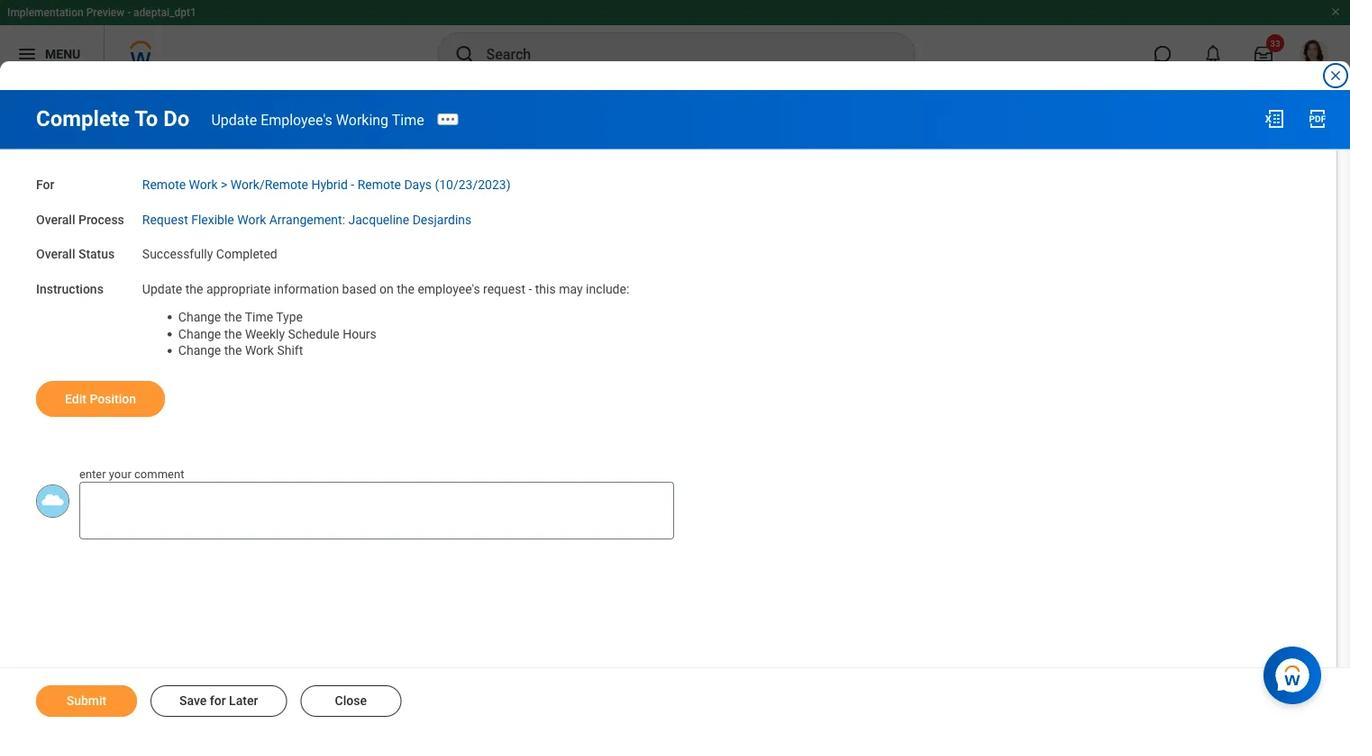 Task type: describe. For each thing, give the bounding box(es) containing it.
weekly
[[245, 327, 285, 341]]

status
[[78, 247, 115, 262]]

overall status
[[36, 247, 115, 262]]

appropriate
[[206, 282, 271, 297]]

export to excel image
[[1264, 108, 1285, 130]]

update employee's working time link
[[211, 111, 424, 128]]

3 change from the top
[[178, 343, 221, 358]]

1 vertical spatial -
[[351, 177, 354, 192]]

enter your comment
[[79, 468, 184, 481]]

view printable version (pdf) image
[[1307, 108, 1329, 130]]

days
[[404, 177, 432, 192]]

action bar region
[[0, 668, 1350, 734]]

overall status element
[[142, 236, 277, 263]]

successfully
[[142, 247, 213, 262]]

completed
[[216, 247, 277, 262]]

later
[[229, 694, 258, 709]]

process
[[78, 212, 124, 227]]

complete to do dialog
[[0, 0, 1350, 734]]

request flexible work arrangement: jacqueline desjardins link
[[142, 208, 472, 227]]

for
[[36, 177, 54, 192]]

edit position
[[65, 391, 136, 406]]

implementation preview -   adeptai_dpt1
[[7, 6, 196, 19]]

update the appropriate information based on the employee's request - this may include:
[[142, 282, 629, 297]]

flexible
[[191, 212, 234, 227]]

the right on
[[397, 282, 415, 297]]

work inside change the time type change the weekly schedule hours change the work shift
[[245, 343, 274, 358]]

2 remote from the left
[[358, 177, 401, 192]]

enter
[[79, 468, 106, 481]]

notifications large image
[[1204, 45, 1222, 63]]

update for update the appropriate information based on the employee's request - this may include:
[[142, 282, 182, 297]]

2 change from the top
[[178, 327, 221, 341]]

save for later button
[[151, 686, 287, 717]]

hours
[[343, 327, 377, 341]]

may
[[559, 282, 583, 297]]

2 horizontal spatial -
[[529, 282, 532, 297]]

submit
[[66, 694, 107, 709]]

the left weekly
[[224, 327, 242, 341]]

request flexible work arrangement: jacqueline desjardins
[[142, 212, 472, 227]]

save for later
[[179, 694, 258, 709]]

complete to do
[[36, 106, 190, 132]]

your
[[109, 468, 131, 481]]

search image
[[454, 43, 475, 65]]

1 remote from the left
[[142, 177, 186, 192]]

inbox large image
[[1255, 45, 1273, 63]]

time inside change the time type change the weekly schedule hours change the work shift
[[245, 310, 273, 325]]

request
[[142, 212, 188, 227]]

preview
[[86, 6, 125, 19]]

include:
[[586, 282, 629, 297]]

shift
[[277, 343, 303, 358]]

do
[[163, 106, 190, 132]]

arrangement:
[[269, 212, 345, 227]]

update employee's working time
[[211, 111, 424, 128]]

complete
[[36, 106, 130, 132]]

information
[[274, 282, 339, 297]]



Task type: locate. For each thing, give the bounding box(es) containing it.
for
[[210, 694, 226, 709]]

1 vertical spatial change
[[178, 327, 221, 341]]

0 horizontal spatial time
[[245, 310, 273, 325]]

close button
[[300, 686, 401, 717]]

close
[[335, 694, 367, 709]]

0 vertical spatial overall
[[36, 212, 75, 227]]

2 vertical spatial work
[[245, 343, 274, 358]]

work/remote
[[231, 177, 308, 192]]

0 vertical spatial work
[[189, 177, 218, 192]]

work down weekly
[[245, 343, 274, 358]]

1 horizontal spatial -
[[351, 177, 354, 192]]

2 vertical spatial -
[[529, 282, 532, 297]]

update
[[211, 111, 257, 128], [142, 282, 182, 297]]

- right hybrid
[[351, 177, 354, 192]]

(10/23/2023)
[[435, 177, 511, 192]]

submit button
[[36, 686, 137, 717]]

1 horizontal spatial update
[[211, 111, 257, 128]]

2 vertical spatial change
[[178, 343, 221, 358]]

remote work > work/remote hybrid - remote days (10/23/2023) link
[[142, 174, 511, 192]]

1 vertical spatial update
[[142, 282, 182, 297]]

save
[[179, 694, 207, 709]]

-
[[127, 6, 131, 19], [351, 177, 354, 192], [529, 282, 532, 297]]

position
[[90, 391, 136, 406]]

work inside request flexible work arrangement: jacqueline desjardins link
[[237, 212, 266, 227]]

0 vertical spatial update
[[211, 111, 257, 128]]

time up weekly
[[245, 310, 273, 325]]

1 overall from the top
[[36, 212, 75, 227]]

change
[[178, 310, 221, 325], [178, 327, 221, 341], [178, 343, 221, 358]]

0 horizontal spatial -
[[127, 6, 131, 19]]

edit
[[65, 391, 86, 406]]

the left the shift
[[224, 343, 242, 358]]

request
[[483, 282, 525, 297]]

work
[[189, 177, 218, 192], [237, 212, 266, 227], [245, 343, 274, 358]]

work up completed
[[237, 212, 266, 227]]

the down successfully completed
[[185, 282, 203, 297]]

0 vertical spatial time
[[392, 111, 424, 128]]

- inside banner
[[127, 6, 131, 19]]

overall for overall process
[[36, 212, 75, 227]]

overall up 'instructions'
[[36, 247, 75, 262]]

workday assistant region
[[1264, 640, 1329, 705]]

desjardins
[[413, 212, 472, 227]]

0 vertical spatial -
[[127, 6, 131, 19]]

schedule
[[288, 327, 340, 341]]

overall for overall status
[[36, 247, 75, 262]]

employee's
[[261, 111, 332, 128]]

1 horizontal spatial time
[[392, 111, 424, 128]]

time right working
[[392, 111, 424, 128]]

the
[[185, 282, 203, 297], [397, 282, 415, 297], [224, 310, 242, 325], [224, 327, 242, 341], [224, 343, 242, 358]]

implementation
[[7, 6, 84, 19]]

1 vertical spatial work
[[237, 212, 266, 227]]

0 vertical spatial change
[[178, 310, 221, 325]]

1 vertical spatial time
[[245, 310, 273, 325]]

remote up jacqueline
[[358, 177, 401, 192]]

instructions
[[36, 282, 104, 297]]

0 horizontal spatial remote
[[142, 177, 186, 192]]

2 overall from the top
[[36, 247, 75, 262]]

0 horizontal spatial update
[[142, 282, 182, 297]]

enter your comment text field
[[79, 482, 674, 540]]

1 change from the top
[[178, 310, 221, 325]]

adeptai_dpt1
[[133, 6, 196, 19]]

successfully completed
[[142, 247, 277, 262]]

jacqueline
[[348, 212, 409, 227]]

update right 'do'
[[211, 111, 257, 128]]

profile logan mcneil element
[[1289, 34, 1339, 74]]

to
[[135, 106, 158, 132]]

- left this
[[529, 282, 532, 297]]

remote work > work/remote hybrid - remote days (10/23/2023)
[[142, 177, 511, 192]]

the down appropriate
[[224, 310, 242, 325]]

complete to do main content
[[0, 90, 1350, 734]]

overall
[[36, 212, 75, 227], [36, 247, 75, 262]]

remote
[[142, 177, 186, 192], [358, 177, 401, 192]]

on
[[380, 282, 394, 297]]

- right preview
[[127, 6, 131, 19]]

close complete to do image
[[1329, 69, 1343, 83]]

employee's
[[418, 282, 480, 297]]

edit position button
[[36, 381, 165, 417]]

working
[[336, 111, 389, 128]]

update down "successfully"
[[142, 282, 182, 297]]

>
[[221, 177, 227, 192]]

comment
[[134, 468, 184, 481]]

hybrid
[[311, 177, 348, 192]]

work left >
[[189, 177, 218, 192]]

change the time type change the weekly schedule hours change the work shift
[[178, 310, 377, 358]]

remote up request
[[142, 177, 186, 192]]

this
[[535, 282, 556, 297]]

overall process
[[36, 212, 124, 227]]

type
[[276, 310, 303, 325]]

1 vertical spatial overall
[[36, 247, 75, 262]]

implementation preview -   adeptai_dpt1 banner
[[0, 0, 1350, 83]]

1 horizontal spatial remote
[[358, 177, 401, 192]]

work inside the remote work > work/remote hybrid - remote days (10/23/2023) link
[[189, 177, 218, 192]]

based
[[342, 282, 376, 297]]

update for update employee's working time
[[211, 111, 257, 128]]

overall down the for
[[36, 212, 75, 227]]

time
[[392, 111, 424, 128], [245, 310, 273, 325]]

close environment banner image
[[1330, 6, 1341, 17]]



Task type: vqa. For each thing, say whether or not it's contained in the screenshot.
1st Change from the bottom of the Change the Time Type Change the Weekly Schedule Hours Change the Work Shift
yes



